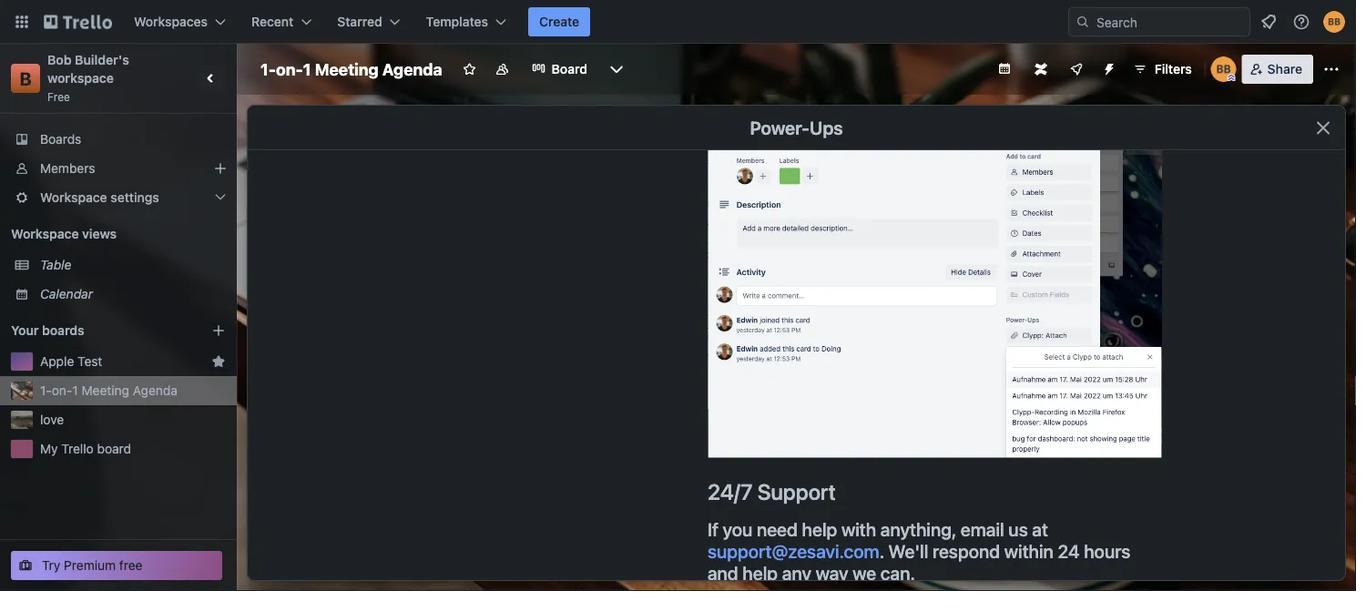 Task type: describe. For each thing, give the bounding box(es) containing it.
bob builder (bobbuilder40) image
[[1211, 56, 1237, 82]]

filters
[[1155, 61, 1192, 77]]

filters button
[[1127, 55, 1197, 84]]

1 inside 1-on-1 meeting agenda link
[[72, 383, 78, 398]]

love link
[[40, 411, 226, 429]]

boards
[[42, 323, 84, 338]]

within
[[1004, 541, 1054, 562]]

confluence icon image
[[1034, 63, 1047, 76]]

if
[[708, 519, 718, 540]]

workspace navigation collapse icon image
[[199, 66, 224, 91]]

bob
[[47, 52, 72, 67]]

this member is an admin of this board. image
[[1227, 74, 1236, 82]]

calendar power-up image
[[997, 61, 1012, 76]]

respond
[[933, 541, 1000, 562]]

we'll
[[888, 541, 928, 562]]

star or unstar board image
[[462, 62, 477, 77]]

1-on-1 meeting agenda link
[[40, 382, 226, 400]]

workspace visible image
[[495, 62, 510, 77]]

24/7 support
[[708, 479, 836, 504]]

apple test
[[40, 354, 102, 369]]

1 vertical spatial 1-
[[40, 383, 52, 398]]

workspace for workspace views
[[11, 226, 79, 241]]

at
[[1032, 519, 1048, 540]]

us
[[1009, 519, 1028, 540]]

free
[[47, 90, 70, 103]]

. we'll respond within 24 hours and help any way we can.
[[708, 541, 1130, 584]]

b
[[20, 67, 31, 89]]

hours
[[1084, 541, 1130, 562]]

switch to… image
[[13, 13, 31, 31]]

starred icon image
[[211, 354, 226, 369]]

Board name text field
[[251, 55, 451, 84]]

1 vertical spatial agenda
[[133, 383, 177, 398]]

views
[[82, 226, 117, 241]]

recent
[[251, 14, 294, 29]]

search image
[[1076, 15, 1090, 29]]

0 horizontal spatial 1-on-1 meeting agenda
[[40, 383, 177, 398]]

clypp power-up image
[[708, 110, 1162, 458]]

.
[[879, 541, 884, 562]]

table link
[[40, 256, 226, 274]]

bob builder's workspace free
[[47, 52, 132, 103]]

your boards
[[11, 323, 84, 338]]

share
[[1267, 61, 1302, 77]]

my
[[40, 441, 58, 456]]

add board image
[[211, 323, 226, 338]]

my trello board
[[40, 441, 131, 456]]

support@zesavi.com link
[[708, 541, 879, 562]]

with
[[842, 519, 876, 540]]

settings
[[110, 190, 159, 205]]

ups
[[810, 117, 843, 138]]

open information menu image
[[1292, 13, 1311, 31]]

on- inside "board name" text box
[[276, 59, 303, 79]]

0 horizontal spatial on-
[[52, 383, 72, 398]]

Search field
[[1090, 8, 1250, 36]]

show menu image
[[1322, 60, 1341, 78]]

need
[[757, 519, 798, 540]]

members
[[40, 161, 95, 176]]

support
[[757, 479, 836, 504]]

1 inside "board name" text box
[[303, 59, 311, 79]]

try
[[42, 558, 60, 573]]

0 notifications image
[[1258, 11, 1280, 33]]

workspace views
[[11, 226, 117, 241]]

your
[[11, 323, 39, 338]]

apple
[[40, 354, 74, 369]]



Task type: locate. For each thing, give the bounding box(es) containing it.
1-on-1 meeting agenda inside "board name" text box
[[260, 59, 442, 79]]

meeting down starred
[[315, 59, 379, 79]]

on- down recent dropdown button
[[276, 59, 303, 79]]

builder's
[[75, 52, 129, 67]]

0 vertical spatial agenda
[[382, 59, 442, 79]]

0 vertical spatial meeting
[[315, 59, 379, 79]]

1-on-1 meeting agenda
[[260, 59, 442, 79], [40, 383, 177, 398]]

power ups image
[[1069, 62, 1084, 77]]

1 down apple test
[[72, 383, 78, 398]]

1 horizontal spatial on-
[[276, 59, 303, 79]]

help up the support@zesavi.com link
[[802, 519, 837, 540]]

0 horizontal spatial agenda
[[133, 383, 177, 398]]

workspace settings button
[[0, 183, 237, 212]]

create
[[539, 14, 579, 29]]

try premium free button
[[11, 551, 222, 580]]

workspace for workspace settings
[[40, 190, 107, 205]]

back to home image
[[44, 7, 112, 36]]

0 horizontal spatial help
[[743, 563, 778, 584]]

templates
[[426, 14, 488, 29]]

calendar
[[40, 286, 93, 301]]

starred button
[[326, 7, 411, 36]]

board link
[[521, 55, 598, 84]]

workspace
[[47, 71, 114, 86]]

power-
[[750, 117, 810, 138]]

1 horizontal spatial 1
[[303, 59, 311, 79]]

we
[[853, 563, 876, 584]]

0 vertical spatial workspace
[[40, 190, 107, 205]]

and
[[708, 563, 738, 584]]

board
[[552, 61, 587, 77]]

0 vertical spatial 1
[[303, 59, 311, 79]]

apple test link
[[40, 352, 204, 371]]

board
[[97, 441, 131, 456]]

1 down recent dropdown button
[[303, 59, 311, 79]]

1-on-1 meeting agenda down apple test link
[[40, 383, 177, 398]]

0 vertical spatial help
[[802, 519, 837, 540]]

meeting down test
[[82, 383, 129, 398]]

customize views image
[[607, 60, 626, 78]]

boards
[[40, 132, 81, 147]]

try premium free
[[42, 558, 143, 573]]

1 vertical spatial 1
[[72, 383, 78, 398]]

love
[[40, 412, 64, 427]]

way
[[816, 563, 848, 584]]

24/7
[[708, 479, 753, 504]]

0 horizontal spatial 1
[[72, 383, 78, 398]]

support@zesavi.com
[[708, 541, 879, 562]]

help inside . we'll respond within 24 hours and help any way we can.
[[743, 563, 778, 584]]

on-
[[276, 59, 303, 79], [52, 383, 72, 398]]

create button
[[528, 7, 590, 36]]

any
[[782, 563, 811, 584]]

help left any at the right of page
[[743, 563, 778, 584]]

1 horizontal spatial 1-on-1 meeting agenda
[[260, 59, 442, 79]]

automation image
[[1095, 55, 1120, 80]]

b link
[[11, 64, 40, 93]]

1- inside "board name" text box
[[260, 59, 276, 79]]

workspace down the members
[[40, 190, 107, 205]]

you
[[723, 519, 752, 540]]

agenda
[[382, 59, 442, 79], [133, 383, 177, 398]]

1 vertical spatial meeting
[[82, 383, 129, 398]]

24
[[1058, 541, 1080, 562]]

starred
[[337, 14, 382, 29]]

agenda inside "board name" text box
[[382, 59, 442, 79]]

1 horizontal spatial help
[[802, 519, 837, 540]]

templates button
[[415, 7, 517, 36]]

1 horizontal spatial agenda
[[382, 59, 442, 79]]

0 horizontal spatial meeting
[[82, 383, 129, 398]]

1 vertical spatial 1-on-1 meeting agenda
[[40, 383, 177, 398]]

1 horizontal spatial meeting
[[315, 59, 379, 79]]

agenda left star or unstar board 'icon'
[[382, 59, 442, 79]]

meeting
[[315, 59, 379, 79], [82, 383, 129, 398]]

email
[[961, 519, 1004, 540]]

1-
[[260, 59, 276, 79], [40, 383, 52, 398]]

0 vertical spatial 1-
[[260, 59, 276, 79]]

table
[[40, 257, 71, 272]]

help
[[802, 519, 837, 540], [743, 563, 778, 584]]

workspace settings
[[40, 190, 159, 205]]

workspace
[[40, 190, 107, 205], [11, 226, 79, 241]]

calendar link
[[40, 285, 226, 303]]

0 vertical spatial on-
[[276, 59, 303, 79]]

bob builder (bobbuilder40) image
[[1323, 11, 1345, 33]]

workspaces
[[134, 14, 208, 29]]

1 horizontal spatial 1-
[[260, 59, 276, 79]]

test
[[77, 354, 102, 369]]

my trello board link
[[40, 440, 226, 458]]

anything,
[[881, 519, 956, 540]]

premium
[[64, 558, 116, 573]]

1- up love
[[40, 383, 52, 398]]

share button
[[1242, 55, 1313, 84]]

boards link
[[0, 125, 237, 154]]

help inside the if you need help with anything, email us at support@zesavi.com
[[802, 519, 837, 540]]

workspace up table on the top of the page
[[11, 226, 79, 241]]

1 vertical spatial on-
[[52, 383, 72, 398]]

agenda up love link
[[133, 383, 177, 398]]

bob builder's workspace link
[[47, 52, 132, 86]]

1
[[303, 59, 311, 79], [72, 383, 78, 398]]

on- down apple
[[52, 383, 72, 398]]

0 horizontal spatial 1-
[[40, 383, 52, 398]]

1-on-1 meeting agenda down starred
[[260, 59, 442, 79]]

members link
[[0, 154, 237, 183]]

meeting inside "board name" text box
[[315, 59, 379, 79]]

recent button
[[240, 7, 323, 36]]

if you need help with anything, email us at support@zesavi.com
[[708, 519, 1048, 562]]

power-ups
[[750, 117, 843, 138]]

workspace inside dropdown button
[[40, 190, 107, 205]]

1- down recent
[[260, 59, 276, 79]]

free
[[119, 558, 143, 573]]

can.
[[880, 563, 915, 584]]

trello
[[61, 441, 94, 456]]

1 vertical spatial workspace
[[11, 226, 79, 241]]

workspaces button
[[123, 7, 237, 36]]

0 vertical spatial 1-on-1 meeting agenda
[[260, 59, 442, 79]]

primary element
[[0, 0, 1356, 44]]

your boards with 4 items element
[[11, 320, 184, 342]]

1 vertical spatial help
[[743, 563, 778, 584]]



Task type: vqa. For each thing, say whether or not it's contained in the screenshot.
My Trello Board link
yes



